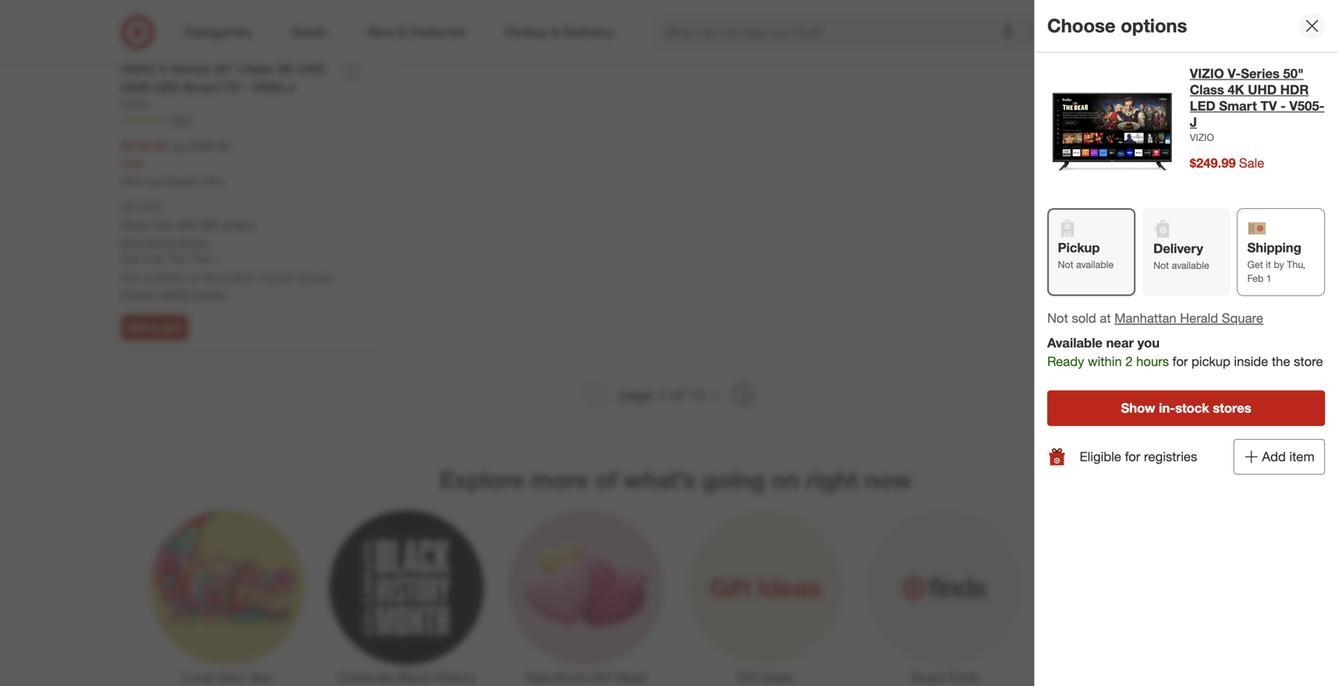 Task type: vqa. For each thing, say whether or not it's contained in the screenshot.
Advertisement region
no



Task type: describe. For each thing, give the bounding box(es) containing it.
$35
[[200, 218, 218, 232]]

add to cart
[[128, 322, 181, 334]]

not inside delivery not available
[[1154, 259, 1169, 271]]

herald inside choose options dialog
[[1180, 310, 1218, 326]]

explore more of what's going on right now
[[440, 465, 912, 494]]

to
[[150, 322, 159, 334]]

2 ideas from the left
[[762, 670, 793, 685]]

free
[[153, 218, 172, 232]]

not sold at manhattan herald square
[[1047, 310, 1264, 326]]

not inside 4k/uhd ships free with $35 orders exclusions apply. get it by thu, feb 1 not available at manhattan herald square check nearby stores
[[121, 271, 139, 285]]

not left sold
[[1047, 310, 1068, 326]]

inside
[[1234, 354, 1268, 369]]

sale inside $249.99 reg $269.99 sale when purchased online
[[121, 156, 143, 170]]

on
[[772, 465, 800, 494]]

vizio v-series 50" class 4k uhd hdr led smart tv - v505-j
[[121, 61, 325, 95]]

1 vertical spatial for
[[1125, 449, 1141, 465]]

show in-stock stores
[[1121, 400, 1252, 416]]

tv for vizio v-series 50" class 4k uhd hdr led smart tv - v505-j
[[224, 79, 240, 95]]

ready
[[1047, 354, 1084, 369]]

series for vizio v-series 50" class 4k uhd hdr led smart tv - v505- j vizio
[[1241, 66, 1280, 81]]

$249.99 for $249.99 sale
[[1190, 155, 1236, 171]]

uhd for vizio v-series 50" class 4k uhd hdr led smart tv - v505- j vizio
[[1248, 82, 1277, 98]]

vizio for vizio v-series 50" class 4k uhd hdr led smart tv - v505-j
[[121, 61, 155, 77]]

stock
[[1175, 400, 1209, 416]]

near
[[1106, 335, 1134, 351]]

$249.99 for $249.99 reg $269.99 sale when purchased online
[[121, 138, 167, 154]]

pickup not available
[[1058, 240, 1114, 271]]

shipping
[[1248, 240, 1302, 256]]

v- for vizio v-series 50" class 4k uhd hdr led smart tv - v505- j vizio
[[1228, 66, 1241, 81]]

choose options
[[1047, 14, 1187, 37]]

9997
[[171, 114, 193, 126]]

shipping get it by thu, feb 1
[[1248, 240, 1306, 284]]

1 gift from the left
[[590, 670, 611, 685]]

explore
[[440, 465, 524, 494]]

pickup
[[1058, 240, 1100, 256]]

exclusions apply. button
[[121, 234, 209, 250]]

black
[[398, 670, 430, 685]]

right
[[806, 465, 858, 494]]

orders
[[221, 218, 254, 232]]

hdr for vizio v-series 50" class 4k uhd hdr led smart tv - v505-j
[[121, 79, 150, 95]]

4k for vizio v-series 50" class 4k uhd hdr led smart tv - v505-j
[[276, 61, 293, 77]]

it inside shipping get it by thu, feb 1
[[1266, 258, 1271, 271]]

4k/uhd ships free with $35 orders exclusions apply. get it by thu, feb 1 not available at manhattan herald square check nearby stores
[[121, 200, 333, 301]]

led for vizio v-series 50" class 4k uhd hdr led smart tv - v505- j vizio
[[1190, 98, 1216, 114]]

- for vizio v-series 50" class 4k uhd hdr led smart tv - v505- j vizio
[[1281, 98, 1286, 114]]

you
[[1138, 335, 1160, 351]]

apply.
[[178, 235, 209, 249]]

available near you ready within 2 hours for pickup inside the store
[[1047, 335, 1323, 369]]

available
[[1047, 335, 1103, 351]]

at inside 4k/uhd ships free with $35 orders exclusions apply. get it by thu, feb 1 not available at manhattan herald square check nearby stores
[[190, 271, 199, 285]]

50" for vizio v-series 50" class 4k uhd hdr led smart tv - v505- j vizio
[[1283, 66, 1304, 81]]

delivery
[[1154, 241, 1203, 256]]

manhattan inside choose options dialog
[[1115, 310, 1177, 326]]

feb inside 4k/uhd ships free with $35 orders exclusions apply. get it by thu, feb 1 not available at manhattan herald square check nearby stores
[[192, 251, 211, 265]]

nearby
[[157, 287, 192, 301]]

led for vizio v-series 50" class 4k uhd hdr led smart tv - v505-j
[[153, 79, 179, 95]]

stores inside button
[[1213, 400, 1252, 416]]

gift ideas
[[737, 670, 793, 685]]

lunar new year
[[182, 670, 273, 685]]

options
[[1121, 14, 1187, 37]]

add item
[[1262, 449, 1315, 464]]

history
[[434, 670, 475, 685]]

reg
[[170, 139, 187, 153]]

50" for vizio v-series 50" class 4k uhd hdr led smart tv - v505-j
[[215, 61, 235, 77]]

j for vizio v-series 50" class 4k uhd hdr led smart tv - v505-j
[[288, 79, 295, 95]]

valentine's gift ideas link
[[496, 507, 676, 686]]

for inside available near you ready within 2 hours for pickup inside the store
[[1173, 354, 1188, 369]]

vizio link
[[121, 97, 149, 113]]

show in-stock stores button
[[1047, 390, 1325, 426]]

celebrate
[[338, 670, 394, 685]]

target finds link
[[855, 507, 1034, 686]]

manhattan inside 4k/uhd ships free with $35 orders exclusions apply. get it by thu, feb 1 not available at manhattan herald square check nearby stores
[[202, 271, 257, 285]]

add for add to cart
[[128, 322, 147, 334]]

what's
[[624, 465, 696, 494]]

What can we help you find? suggestions appear below search field
[[653, 15, 1031, 50]]

in-
[[1159, 400, 1175, 416]]

ships
[[121, 218, 150, 232]]

stores inside 4k/uhd ships free with $35 orders exclusions apply. get it by thu, feb 1 not available at manhattan herald square check nearby stores
[[195, 287, 226, 301]]

when
[[121, 175, 146, 187]]

hours
[[1136, 354, 1169, 369]]

- for vizio v-series 50" class 4k uhd hdr led smart tv - v505-j
[[244, 79, 249, 95]]

uhd for vizio v-series 50" class 4k uhd hdr led smart tv - v505-j
[[297, 61, 325, 77]]

available inside 4k/uhd ships free with $35 orders exclusions apply. get it by thu, feb 1 not available at manhattan herald square check nearby stores
[[143, 271, 186, 285]]

celebrate black history link
[[317, 507, 496, 686]]

valentine's gift ideas
[[526, 670, 646, 685]]

$269.99
[[190, 139, 230, 153]]

add to cart button
[[121, 315, 188, 341]]

manhattan herald square button
[[1115, 309, 1264, 327]]

show
[[1121, 400, 1155, 416]]

eligible
[[1080, 449, 1121, 465]]

year
[[248, 670, 273, 685]]

now
[[865, 465, 912, 494]]

delivery not available
[[1154, 241, 1210, 271]]

vizio v-series 50" class 4k uhd hdr led smart tv - v505- j link
[[1190, 66, 1325, 130]]

lunar new year link
[[138, 507, 317, 686]]

1 inside shipping get it by thu, feb 1
[[1266, 272, 1272, 284]]

class for vizio v-series 50" class 4k uhd hdr led smart tv - v505- j vizio
[[1190, 82, 1224, 98]]

herald inside 4k/uhd ships free with $35 orders exclusions apply. get it by thu, feb 1 not available at manhattan herald square check nearby stores
[[260, 271, 293, 285]]



Task type: locate. For each thing, give the bounding box(es) containing it.
0 horizontal spatial j
[[288, 79, 295, 95]]

1 horizontal spatial thu,
[[1287, 258, 1306, 271]]

1 vertical spatial uhd
[[1248, 82, 1277, 98]]

it inside 4k/uhd ships free with $35 orders exclusions apply. get it by thu, feb 1 not available at manhattan herald square check nearby stores
[[143, 251, 149, 265]]

manhattan
[[202, 271, 257, 285], [1115, 310, 1177, 326]]

1 horizontal spatial by
[[1274, 258, 1284, 271]]

1 horizontal spatial sale
[[1239, 155, 1265, 171]]

0 horizontal spatial series
[[172, 61, 211, 77]]

0 horizontal spatial available
[[143, 271, 186, 285]]

hdr
[[121, 79, 150, 95], [1280, 82, 1309, 98]]

get down the "exclusions"
[[121, 251, 140, 265]]

1 horizontal spatial $249.99
[[1190, 155, 1236, 171]]

1 horizontal spatial v-
[[1228, 66, 1241, 81]]

0 vertical spatial 1
[[214, 251, 220, 265]]

thu, down exclusions apply. button
[[167, 251, 189, 265]]

0 horizontal spatial stores
[[195, 287, 226, 301]]

check
[[121, 287, 154, 301]]

1 horizontal spatial stores
[[1213, 400, 1252, 416]]

v- inside vizio v-series 50" class 4k uhd hdr led smart tv - v505-j
[[159, 61, 172, 77]]

0 vertical spatial feb
[[192, 251, 211, 265]]

1 horizontal spatial series
[[1241, 66, 1280, 81]]

class inside vizio v-series 50" class 4k uhd hdr led smart tv - v505- j vizio
[[1190, 82, 1224, 98]]

the
[[1272, 354, 1290, 369]]

valentine's
[[526, 670, 587, 685]]

0 vertical spatial add
[[128, 322, 147, 334]]

1 horizontal spatial led
[[1190, 98, 1216, 114]]

0 horizontal spatial herald
[[260, 271, 293, 285]]

choose
[[1047, 14, 1116, 37]]

item
[[1290, 449, 1315, 464]]

of
[[595, 465, 617, 494]]

vizio for vizio v-series 50" class 4k uhd hdr led smart tv - v505- j vizio
[[1190, 66, 1224, 81]]

add
[[128, 322, 147, 334], [1262, 449, 1286, 464]]

store
[[1294, 354, 1323, 369]]

sale up when in the left of the page
[[121, 156, 143, 170]]

led inside vizio v-series 50" class 4k uhd hdr led smart tv - v505-j
[[153, 79, 179, 95]]

2 horizontal spatial available
[[1172, 259, 1210, 271]]

0 vertical spatial for
[[1173, 354, 1188, 369]]

1 vertical spatial tv
[[1261, 98, 1277, 114]]

hdr inside vizio v-series 50" class 4k uhd hdr led smart tv - v505-j
[[121, 79, 150, 95]]

50" inside vizio v-series 50" class 4k uhd hdr led smart tv - v505- j vizio
[[1283, 66, 1304, 81]]

$249.99 left reg
[[121, 138, 167, 154]]

j up "9997" 'link'
[[288, 79, 295, 95]]

going
[[702, 465, 765, 494]]

uhd inside vizio v-series 50" class 4k uhd hdr led smart tv - v505-j
[[297, 61, 325, 77]]

0 horizontal spatial tv
[[224, 79, 240, 95]]

available for pickup
[[1076, 258, 1114, 271]]

0 horizontal spatial for
[[1125, 449, 1141, 465]]

tv
[[224, 79, 240, 95], [1261, 98, 1277, 114]]

1 horizontal spatial class
[[1190, 82, 1224, 98]]

thu, down shipping
[[1287, 258, 1306, 271]]

vizio v-series 50" class 4k uhd hdr led smart tv - v505-j link
[[121, 60, 333, 97]]

0 horizontal spatial it
[[143, 251, 149, 265]]

0 horizontal spatial hdr
[[121, 79, 150, 95]]

sale down vizio v-series 50" class 4k uhd hdr led smart tv - v505- j vizio
[[1239, 155, 1265, 171]]

v505-
[[253, 79, 288, 95], [1290, 98, 1325, 114]]

series inside vizio v-series 50" class 4k uhd hdr led smart tv - v505- j vizio
[[1241, 66, 1280, 81]]

4k
[[276, 61, 293, 77], [1228, 82, 1244, 98]]

add inside 'button'
[[128, 322, 147, 334]]

at
[[190, 271, 199, 285], [1100, 310, 1111, 326]]

cart
[[162, 322, 181, 334]]

herald
[[260, 271, 293, 285], [1180, 310, 1218, 326]]

0 vertical spatial -
[[244, 79, 249, 95]]

at right sold
[[1100, 310, 1111, 326]]

v505- inside vizio v-series 50" class 4k uhd hdr led smart tv - v505-j
[[253, 79, 288, 95]]

1 vertical spatial herald
[[1180, 310, 1218, 326]]

stores right stock on the bottom right
[[1213, 400, 1252, 416]]

2 gift from the left
[[737, 670, 758, 685]]

j up $249.99 sale
[[1190, 114, 1197, 130]]

feb
[[192, 251, 211, 265], [1248, 272, 1264, 284]]

1 horizontal spatial smart
[[1219, 98, 1257, 114]]

not down pickup
[[1058, 258, 1074, 271]]

0 vertical spatial tv
[[224, 79, 240, 95]]

vizio v-series 50" class 4k uhd hdr led smart tv - v505- j vizio
[[1190, 66, 1325, 143]]

0 horizontal spatial add
[[128, 322, 147, 334]]

0 vertical spatial square
[[296, 271, 333, 285]]

$249.99 reg $269.99 sale when purchased online
[[121, 138, 230, 187]]

0 horizontal spatial thu,
[[167, 251, 189, 265]]

4k inside vizio v-series 50" class 4k uhd hdr led smart tv - v505- j vizio
[[1228, 82, 1244, 98]]

online
[[198, 175, 224, 187]]

not up 'check'
[[121, 271, 139, 285]]

1 horizontal spatial tv
[[1261, 98, 1277, 114]]

square inside choose options dialog
[[1222, 310, 1264, 326]]

1
[[214, 251, 220, 265], [1266, 272, 1272, 284]]

uhd
[[297, 61, 325, 77], [1248, 82, 1277, 98]]

0 vertical spatial led
[[153, 79, 179, 95]]

not down the delivery
[[1154, 259, 1169, 271]]

50" inside vizio v-series 50" class 4k uhd hdr led smart tv - v505-j
[[215, 61, 235, 77]]

v505- for vizio v-series 50" class 4k uhd hdr led smart tv - v505- j vizio
[[1290, 98, 1325, 114]]

1 vertical spatial 1
[[1266, 272, 1272, 284]]

available inside pickup not available
[[1076, 258, 1114, 271]]

2
[[1126, 354, 1133, 369]]

4k up "9997" 'link'
[[276, 61, 293, 77]]

0 vertical spatial uhd
[[297, 61, 325, 77]]

- inside vizio v-series 50" class 4k uhd hdr led smart tv - v505- j vizio
[[1281, 98, 1286, 114]]

hdr for vizio v-series 50" class 4k uhd hdr led smart tv - v505- j vizio
[[1280, 82, 1309, 98]]

at up nearby
[[190, 271, 199, 285]]

0 horizontal spatial v505-
[[253, 79, 288, 95]]

smart
[[183, 79, 220, 95], [1219, 98, 1257, 114]]

0 horizontal spatial v-
[[159, 61, 172, 77]]

0 horizontal spatial ideas
[[615, 670, 646, 685]]

class for vizio v-series 50" class 4k uhd hdr led smart tv - v505-j
[[239, 61, 273, 77]]

1 horizontal spatial feb
[[1248, 272, 1264, 284]]

thu,
[[167, 251, 189, 265], [1287, 258, 1306, 271]]

9997 link
[[121, 113, 371, 127]]

search button
[[1020, 15, 1059, 53]]

thu, inside shipping get it by thu, feb 1
[[1287, 258, 1306, 271]]

registries
[[1144, 449, 1197, 465]]

1 horizontal spatial uhd
[[1248, 82, 1277, 98]]

finds
[[948, 670, 980, 685]]

1 down shipping
[[1266, 272, 1272, 284]]

available inside delivery not available
[[1172, 259, 1210, 271]]

search
[[1020, 26, 1059, 42]]

feb down 'apply.'
[[192, 251, 211, 265]]

$249.99 inside choose options dialog
[[1190, 155, 1236, 171]]

smart up $249.99 sale
[[1219, 98, 1257, 114]]

1 horizontal spatial at
[[1100, 310, 1111, 326]]

it down the "exclusions"
[[143, 251, 149, 265]]

0 vertical spatial v505-
[[253, 79, 288, 95]]

0 horizontal spatial 4k
[[276, 61, 293, 77]]

1 ideas from the left
[[615, 670, 646, 685]]

eligible for registries
[[1080, 449, 1197, 465]]

1 vertical spatial stores
[[1213, 400, 1252, 416]]

1 horizontal spatial gift
[[737, 670, 758, 685]]

4k for vizio v-series 50" class 4k uhd hdr led smart tv - v505- j vizio
[[1228, 82, 1244, 98]]

1 horizontal spatial herald
[[1180, 310, 1218, 326]]

1 horizontal spatial 50"
[[1283, 66, 1304, 81]]

more
[[531, 465, 588, 494]]

1 inside 4k/uhd ships free with $35 orders exclusions apply. get it by thu, feb 1 not available at manhattan herald square check nearby stores
[[214, 251, 220, 265]]

square inside 4k/uhd ships free with $35 orders exclusions apply. get it by thu, feb 1 not available at manhattan herald square check nearby stores
[[296, 271, 333, 285]]

1 horizontal spatial square
[[1222, 310, 1264, 326]]

1 vertical spatial feb
[[1248, 272, 1264, 284]]

purchased
[[149, 175, 195, 187]]

smart up the 9997
[[183, 79, 220, 95]]

by down shipping
[[1274, 258, 1284, 271]]

sale inside choose options dialog
[[1239, 155, 1265, 171]]

1 horizontal spatial 4k
[[1228, 82, 1244, 98]]

0 horizontal spatial 50"
[[215, 61, 235, 77]]

led
[[153, 79, 179, 95], [1190, 98, 1216, 114]]

square
[[296, 271, 333, 285], [1222, 310, 1264, 326]]

led inside vizio v-series 50" class 4k uhd hdr led smart tv - v505- j vizio
[[1190, 98, 1216, 114]]

4k/uhd
[[121, 200, 163, 214]]

1 vertical spatial j
[[1190, 114, 1197, 130]]

add item button
[[1234, 439, 1325, 475]]

not inside pickup not available
[[1058, 258, 1074, 271]]

1 horizontal spatial add
[[1262, 449, 1286, 464]]

exclusions
[[121, 235, 175, 249]]

0 horizontal spatial square
[[296, 271, 333, 285]]

0 horizontal spatial 1
[[214, 251, 220, 265]]

it down shipping
[[1266, 258, 1271, 271]]

50"
[[215, 61, 235, 77], [1283, 66, 1304, 81]]

lunar
[[182, 670, 215, 685]]

1 vertical spatial manhattan
[[1115, 310, 1177, 326]]

stores
[[195, 287, 226, 301], [1213, 400, 1252, 416]]

0 horizontal spatial -
[[244, 79, 249, 95]]

manhattan down 'apply.'
[[202, 271, 257, 285]]

tv up $249.99 sale
[[1261, 98, 1277, 114]]

1 horizontal spatial v505-
[[1290, 98, 1325, 114]]

hdr inside vizio v-series 50" class 4k uhd hdr led smart tv - v505- j vizio
[[1280, 82, 1309, 98]]

1 horizontal spatial j
[[1190, 114, 1197, 130]]

for
[[1173, 354, 1188, 369], [1125, 449, 1141, 465]]

sale
[[1239, 155, 1265, 171], [121, 156, 143, 170]]

vizio v-series 50&#34; class 4k uhd hdr led smart tv - v505-j image
[[1047, 66, 1177, 195]]

0 horizontal spatial manhattan
[[202, 271, 257, 285]]

smart inside vizio v-series 50" class 4k uhd hdr led smart tv - v505- j vizio
[[1219, 98, 1257, 114]]

tv inside vizio v-series 50" class 4k uhd hdr led smart tv - v505-j
[[224, 79, 240, 95]]

$249.99 inside $249.99 reg $269.99 sale when purchased online
[[121, 138, 167, 154]]

0 horizontal spatial by
[[152, 251, 164, 265]]

1 vertical spatial led
[[1190, 98, 1216, 114]]

4k inside vizio v-series 50" class 4k uhd hdr led smart tv - v505-j
[[276, 61, 293, 77]]

1 vertical spatial class
[[1190, 82, 1224, 98]]

get inside 4k/uhd ships free with $35 orders exclusions apply. get it by thu, feb 1 not available at manhattan herald square check nearby stores
[[121, 251, 140, 265]]

uhd inside vizio v-series 50" class 4k uhd hdr led smart tv - v505- j vizio
[[1248, 82, 1277, 98]]

target finds
[[909, 670, 980, 685]]

j inside vizio v-series 50" class 4k uhd hdr led smart tv - v505-j
[[288, 79, 295, 95]]

0 vertical spatial herald
[[260, 271, 293, 285]]

smart for vizio v-series 50" class 4k uhd hdr led smart tv - v505-j
[[183, 79, 220, 95]]

thu, inside 4k/uhd ships free with $35 orders exclusions apply. get it by thu, feb 1 not available at manhattan herald square check nearby stores
[[167, 251, 189, 265]]

pickup
[[1192, 354, 1231, 369]]

1 horizontal spatial 1
[[1266, 272, 1272, 284]]

get inside shipping get it by thu, feb 1
[[1248, 258, 1263, 271]]

1 horizontal spatial -
[[1281, 98, 1286, 114]]

0 vertical spatial smart
[[183, 79, 220, 95]]

check nearby stores button
[[121, 286, 226, 302]]

not
[[1058, 258, 1074, 271], [1154, 259, 1169, 271], [121, 271, 139, 285], [1047, 310, 1068, 326]]

tv inside vizio v-series 50" class 4k uhd hdr led smart tv - v505- j vizio
[[1261, 98, 1277, 114]]

gift ideas link
[[676, 507, 855, 686]]

0 vertical spatial at
[[190, 271, 199, 285]]

vizio inside vizio v-series 50" class 4k uhd hdr led smart tv - v505-j
[[121, 61, 155, 77]]

1 horizontal spatial it
[[1266, 258, 1271, 271]]

feb inside shipping get it by thu, feb 1
[[1248, 272, 1264, 284]]

class up $249.99 sale
[[1190, 82, 1224, 98]]

0 vertical spatial class
[[239, 61, 273, 77]]

vizio for vizio
[[121, 98, 149, 112]]

class inside vizio v-series 50" class 4k uhd hdr led smart tv - v505-j
[[239, 61, 273, 77]]

tv up "9997" 'link'
[[224, 79, 240, 95]]

at inside choose options dialog
[[1100, 310, 1111, 326]]

tv for vizio v-series 50" class 4k uhd hdr led smart tv - v505- j vizio
[[1261, 98, 1277, 114]]

v505- inside vizio v-series 50" class 4k uhd hdr led smart tv - v505- j vizio
[[1290, 98, 1325, 114]]

$249.99 sale
[[1190, 155, 1265, 171]]

led up $249.99 sale
[[1190, 98, 1216, 114]]

0 horizontal spatial uhd
[[297, 61, 325, 77]]

1 horizontal spatial for
[[1173, 354, 1188, 369]]

within
[[1088, 354, 1122, 369]]

1 vertical spatial smart
[[1219, 98, 1257, 114]]

0 horizontal spatial led
[[153, 79, 179, 95]]

0 horizontal spatial sale
[[121, 156, 143, 170]]

for right hours
[[1173, 354, 1188, 369]]

1 down $35 on the top left
[[214, 251, 220, 265]]

add left to
[[128, 322, 147, 334]]

4k up $249.99 sale
[[1228, 82, 1244, 98]]

1 vertical spatial square
[[1222, 310, 1264, 326]]

0 horizontal spatial $249.99
[[121, 138, 167, 154]]

available down the delivery
[[1172, 259, 1210, 271]]

1 vertical spatial at
[[1100, 310, 1111, 326]]

add left item
[[1262, 449, 1286, 464]]

0 horizontal spatial gift
[[590, 670, 611, 685]]

0 horizontal spatial at
[[190, 271, 199, 285]]

smart for vizio v-series 50" class 4k uhd hdr led smart tv - v505- j vizio
[[1219, 98, 1257, 114]]

0 horizontal spatial get
[[121, 251, 140, 265]]

it
[[143, 251, 149, 265], [1266, 258, 1271, 271]]

stores right nearby
[[195, 287, 226, 301]]

1 vertical spatial v505-
[[1290, 98, 1325, 114]]

0 vertical spatial manhattan
[[202, 271, 257, 285]]

-
[[244, 79, 249, 95], [1281, 98, 1286, 114]]

1 horizontal spatial manhattan
[[1115, 310, 1177, 326]]

j inside vizio v-series 50" class 4k uhd hdr led smart tv - v505- j vizio
[[1190, 114, 1197, 130]]

celebrate black history
[[338, 670, 475, 686]]

vizio v-series 50" class 4k uhd hdr led smart tv - v505-j image
[[121, 0, 371, 50], [121, 0, 371, 50]]

available down pickup
[[1076, 258, 1114, 271]]

feb down shipping
[[1248, 272, 1264, 284]]

1 vertical spatial 4k
[[1228, 82, 1244, 98]]

j for vizio v-series 50" class 4k uhd hdr led smart tv - v505- j vizio
[[1190, 114, 1197, 130]]

manhattan up you
[[1115, 310, 1177, 326]]

sold
[[1072, 310, 1096, 326]]

1 vertical spatial $249.99
[[1190, 155, 1236, 171]]

v- for vizio v-series 50" class 4k uhd hdr led smart tv - v505-j
[[159, 61, 172, 77]]

v505- for vizio v-series 50" class 4k uhd hdr led smart tv - v505-j
[[253, 79, 288, 95]]

led up the 9997
[[153, 79, 179, 95]]

0 vertical spatial j
[[288, 79, 295, 95]]

series inside vizio v-series 50" class 4k uhd hdr led smart tv - v505-j
[[172, 61, 211, 77]]

add for add item
[[1262, 449, 1286, 464]]

1 horizontal spatial ideas
[[762, 670, 793, 685]]

- inside vizio v-series 50" class 4k uhd hdr led smart tv - v505-j
[[244, 79, 249, 95]]

v- inside vizio v-series 50" class 4k uhd hdr led smart tv - v505- j vizio
[[1228, 66, 1241, 81]]

0 horizontal spatial smart
[[183, 79, 220, 95]]

smart inside vizio v-series 50" class 4k uhd hdr led smart tv - v505-j
[[183, 79, 220, 95]]

0 horizontal spatial feb
[[192, 251, 211, 265]]

available for delivery
[[1172, 259, 1210, 271]]

0 vertical spatial $249.99
[[121, 138, 167, 154]]

by
[[152, 251, 164, 265], [1274, 258, 1284, 271]]

with
[[176, 218, 197, 232]]

for right eligible
[[1125, 449, 1141, 465]]

get down shipping
[[1248, 258, 1263, 271]]

by down exclusions apply. button
[[152, 251, 164, 265]]

0 vertical spatial 4k
[[276, 61, 293, 77]]

series for vizio v-series 50" class 4k uhd hdr led smart tv - v505-j
[[172, 61, 211, 77]]

1 vertical spatial -
[[1281, 98, 1286, 114]]

1 vertical spatial add
[[1262, 449, 1286, 464]]

by inside shipping get it by thu, feb 1
[[1274, 258, 1284, 271]]

available
[[1076, 258, 1114, 271], [1172, 259, 1210, 271], [143, 271, 186, 285]]

target
[[909, 670, 945, 685]]

$249.99 down vizio v-series 50" class 4k uhd hdr led smart tv - v505- j vizio
[[1190, 155, 1236, 171]]

0 vertical spatial stores
[[195, 287, 226, 301]]

new
[[218, 670, 244, 685]]

choose options dialog
[[1034, 0, 1338, 686]]

1 horizontal spatial available
[[1076, 258, 1114, 271]]

by inside 4k/uhd ships free with $35 orders exclusions apply. get it by thu, feb 1 not available at manhattan herald square check nearby stores
[[152, 251, 164, 265]]

class up "9997" 'link'
[[239, 61, 273, 77]]

available up check nearby stores button
[[143, 271, 186, 285]]

1 horizontal spatial hdr
[[1280, 82, 1309, 98]]

1 horizontal spatial get
[[1248, 258, 1263, 271]]

add inside button
[[1262, 449, 1286, 464]]



